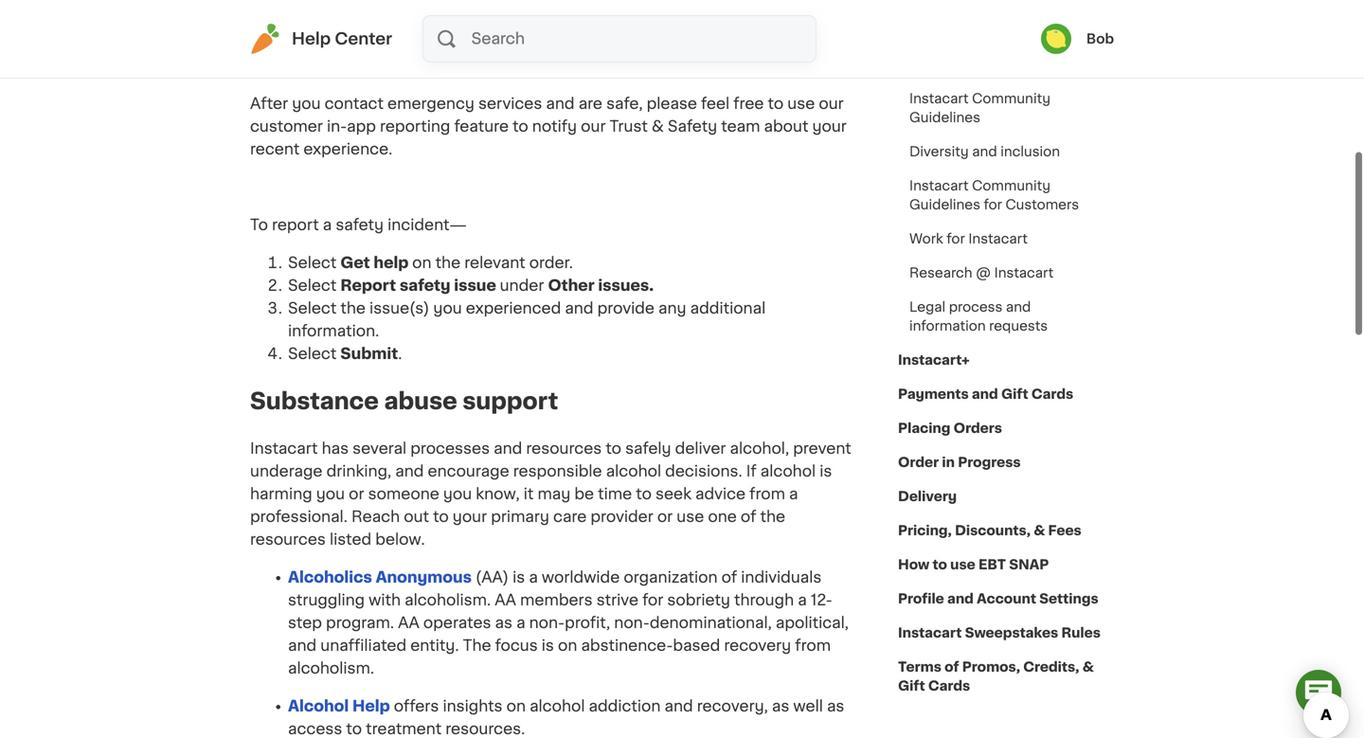 Task type: locate. For each thing, give the bounding box(es) containing it.
the right the one
[[761, 509, 786, 524]]

1 vertical spatial &
[[1034, 524, 1046, 537]]

0 horizontal spatial help
[[292, 31, 331, 47]]

& right trust
[[652, 119, 664, 134]]

2 vertical spatial use
[[951, 558, 976, 572]]

our right free
[[819, 96, 844, 111]]

and down the step
[[288, 638, 317, 653]]

placing orders link
[[899, 411, 1003, 445]]

1 horizontal spatial the
[[436, 255, 461, 271]]

instacart up underage
[[250, 441, 318, 456]]

as up focus
[[495, 615, 513, 631]]

or down seek
[[658, 509, 673, 524]]

2 community from the top
[[973, 179, 1051, 192]]

on up resources.
[[507, 699, 526, 714]]

0 horizontal spatial alcohol
[[530, 699, 585, 714]]

alcohol help link
[[288, 699, 390, 714]]

1 horizontal spatial alcoholism.
[[405, 593, 491, 608]]

the down report
[[341, 301, 366, 316]]

0 vertical spatial of
[[741, 509, 757, 524]]

research @ instacart
[[910, 266, 1054, 280]]

resources
[[526, 441, 602, 456], [250, 532, 326, 547]]

0 horizontal spatial your
[[453, 509, 487, 524]]

to inside how to use ebt snap link
[[933, 558, 948, 572]]

0 horizontal spatial safety
[[336, 218, 384, 233]]

credits,
[[1024, 661, 1080, 674]]

and down how to use ebt snap link
[[948, 592, 974, 606]]

1 horizontal spatial use
[[788, 96, 815, 111]]

the inside instacart has several processes and resources to safely deliver alcohol, prevent underage drinking, and encourage responsible alcohol decisions. if alcohol is harming you or someone you know, it may be time to seek advice from a professional. reach out to your primary care provider or use one of the resources listed below.
[[761, 509, 786, 524]]

instacart image
[[250, 24, 281, 54]]

use left ebt
[[951, 558, 976, 572]]

settings
[[1040, 592, 1099, 606]]

the up issue
[[436, 255, 461, 271]]

or
[[349, 487, 364, 502], [658, 509, 673, 524]]

order in progress link
[[899, 445, 1021, 480]]

community down accessibility
[[973, 92, 1051, 105]]

0 horizontal spatial resources
[[250, 532, 326, 547]]

use up about at right top
[[788, 96, 815, 111]]

0 vertical spatial aa
[[495, 593, 517, 608]]

please inside after you contact emergency services and are safe, please feel free to use our customer in-app reporting feature to notify our trust & safety team about your recent experience.
[[647, 96, 698, 111]]

Search search field
[[470, 16, 816, 62]]

your right about at right top
[[813, 119, 847, 134]]

your
[[813, 119, 847, 134], [453, 509, 487, 524]]

decisions.
[[666, 464, 743, 479]]

a down prevent
[[790, 487, 799, 502]]

primary
[[491, 509, 550, 524]]

instacart down diversity
[[910, 179, 969, 192]]

emergency up reporting
[[388, 96, 475, 111]]

gift
[[1002, 388, 1029, 401], [899, 680, 926, 693]]

and up requests
[[1007, 300, 1032, 314]]

to right how on the bottom right of page
[[933, 558, 948, 572]]

community inside instacart community guidelines
[[973, 92, 1051, 105]]

and left recovery, at right bottom
[[665, 699, 693, 714]]

please left the dial
[[700, 20, 750, 36]]

if left have
[[250, 20, 261, 36]]

and
[[450, 20, 479, 36], [546, 96, 575, 111], [973, 145, 998, 158], [1007, 300, 1032, 314], [565, 301, 594, 316], [972, 388, 999, 401], [494, 441, 523, 456], [396, 464, 424, 479], [948, 592, 974, 606], [288, 638, 317, 653], [665, 699, 693, 714]]

of
[[741, 509, 757, 524], [722, 570, 738, 585], [945, 661, 960, 674]]

alcohol down safely
[[606, 464, 662, 479]]

center
[[335, 31, 392, 47]]

to right time
[[636, 487, 652, 502]]

2 horizontal spatial on
[[558, 638, 578, 653]]

0 vertical spatial &
[[652, 119, 664, 134]]

any
[[659, 301, 687, 316]]

0 horizontal spatial for
[[643, 593, 664, 608]]

profile and account settings
[[899, 592, 1099, 606]]

1 horizontal spatial safety
[[400, 278, 451, 293]]

for up work for instacart
[[984, 198, 1003, 211]]

alcohol down 'alcohol,'
[[761, 464, 816, 479]]

incident—
[[388, 218, 467, 233]]

& left "fees"
[[1034, 524, 1046, 537]]

1 vertical spatial or
[[658, 509, 673, 524]]

instacart for instacart community guidelines for customers
[[910, 179, 969, 192]]

instacart for instacart sweepstakes rules
[[899, 626, 962, 640]]

the
[[436, 255, 461, 271], [341, 301, 366, 316], [761, 509, 786, 524]]

1 horizontal spatial resources
[[526, 441, 602, 456]]

0 vertical spatial emergency
[[360, 20, 447, 36]]

0 horizontal spatial of
[[722, 570, 738, 585]]

help up treatment
[[353, 699, 390, 714]]

and up notify
[[546, 96, 575, 111]]

1 horizontal spatial as
[[772, 699, 790, 714]]

to down "alcohol help"
[[346, 722, 362, 737]]

1 vertical spatial safety
[[400, 278, 451, 293]]

2 vertical spatial of
[[945, 661, 960, 674]]

and down other
[[565, 301, 594, 316]]

as right well
[[827, 699, 845, 714]]

1 horizontal spatial or
[[658, 509, 673, 524]]

on down profit,
[[558, 638, 578, 653]]

you inside after you contact emergency services and are safe, please feel free to use our customer in-app reporting feature to notify our trust & safety team about your recent experience.
[[292, 96, 321, 111]]

2 horizontal spatial is
[[820, 464, 833, 479]]

legal process and information requests link
[[899, 290, 1115, 343]]

community inside instacart community guidelines for customers
[[973, 179, 1051, 192]]

gift down terms at bottom
[[899, 680, 926, 693]]

drinking,
[[327, 464, 392, 479]]

1 community from the top
[[973, 92, 1051, 105]]

on right the help
[[412, 255, 432, 271]]

1 vertical spatial resources
[[250, 532, 326, 547]]

1 horizontal spatial if
[[747, 464, 757, 479]]

0 vertical spatial from
[[750, 487, 786, 502]]

guidelines up the work
[[910, 198, 981, 211]]

as inside the (aa) is a worldwide organization of individuals struggling with alcoholism. aa members strive for sobriety through a 12- step program. aa operates as a non-profit, non-denominational, apolitical, and unaffiliated entity. the focus is on abstinence-based recovery from alcoholism.
[[495, 615, 513, 631]]

1 horizontal spatial your
[[813, 119, 847, 134]]

1 vertical spatial guidelines
[[910, 198, 981, 211]]

1 vertical spatial community
[[973, 179, 1051, 192]]

0 horizontal spatial gift
[[899, 680, 926, 693]]

1 vertical spatial is
[[513, 570, 525, 585]]

you
[[265, 20, 293, 36], [292, 96, 321, 111], [434, 301, 462, 316], [316, 487, 345, 502], [443, 487, 472, 502]]

to up about at right top
[[768, 96, 784, 111]]

on inside the (aa) is a worldwide organization of individuals struggling with alcoholism. aa members strive for sobriety through a 12- step program. aa operates as a non-profit, non-denominational, apolitical, and unaffiliated entity. the focus is on abstinence-based recovery from alcoholism.
[[558, 638, 578, 653]]

1 vertical spatial of
[[722, 570, 738, 585]]

1 select from the top
[[288, 255, 337, 271]]

to down "services"
[[513, 119, 529, 134]]

ebt
[[979, 558, 1007, 572]]

1 vertical spatial gift
[[899, 680, 926, 693]]

to report a safety incident—
[[250, 218, 471, 233]]

instacart sweepstakes rules
[[899, 626, 1101, 640]]

for down organization
[[643, 593, 664, 608]]

additional
[[691, 301, 766, 316]]

order in progress
[[899, 456, 1021, 469]]

0 horizontal spatial &
[[652, 119, 664, 134]]

for right the work
[[947, 232, 966, 245]]

0 vertical spatial your
[[813, 119, 847, 134]]

instacart for instacart community guidelines
[[910, 92, 969, 105]]

gift inside the terms of promos, credits, & gift cards
[[899, 680, 926, 693]]

help
[[374, 255, 409, 271]]

be
[[575, 487, 594, 502]]

terms
[[899, 661, 942, 674]]

to left safely
[[606, 441, 622, 456]]

2 horizontal spatial the
[[761, 509, 786, 524]]

1 horizontal spatial on
[[507, 699, 526, 714]]

a up members
[[529, 570, 538, 585]]

resources down professional.
[[250, 532, 326, 547]]

2 vertical spatial is
[[542, 638, 554, 653]]

0 horizontal spatial from
[[750, 487, 786, 502]]

1 guidelines from the top
[[910, 111, 981, 124]]

entity.
[[411, 638, 459, 653]]

0 vertical spatial guidelines
[[910, 111, 981, 124]]

2 horizontal spatial &
[[1083, 661, 1094, 674]]

alcoholism. up "alcohol help"
[[288, 661, 374, 676]]

1 vertical spatial cards
[[929, 680, 971, 693]]

diversity and inclusion
[[910, 145, 1061, 158]]

1 horizontal spatial of
[[741, 509, 757, 524]]

other
[[548, 278, 595, 293]]

individuals
[[741, 570, 822, 585]]

inclusion
[[1001, 145, 1061, 158]]

you down issue
[[434, 301, 462, 316]]

of right the one
[[741, 509, 757, 524]]

& down rules
[[1083, 661, 1094, 674]]

select
[[288, 255, 337, 271], [288, 278, 337, 293], [288, 301, 337, 316], [288, 346, 337, 362]]

community for instacart community guidelines for customers
[[973, 179, 1051, 192]]

0 horizontal spatial please
[[647, 96, 698, 111]]

recent
[[250, 142, 300, 157]]

1 vertical spatial from
[[795, 638, 831, 653]]

apolitical,
[[776, 615, 849, 631]]

gift inside payments and gift cards link
[[1002, 388, 1029, 401]]

2 vertical spatial &
[[1083, 661, 1094, 674]]

instacart up diversity
[[910, 92, 969, 105]]

& inside after you contact emergency services and are safe, please feel free to use our customer in-app reporting feature to notify our trust & safety team about your recent experience.
[[652, 119, 664, 134]]

non- up abstinence-
[[614, 615, 650, 631]]

it
[[524, 487, 534, 502]]

cards down terms at bottom
[[929, 680, 971, 693]]

0 vertical spatial or
[[349, 487, 364, 502]]

is down prevent
[[820, 464, 833, 479]]

1 vertical spatial for
[[947, 232, 966, 245]]

processes
[[411, 441, 490, 456]]

recovery,
[[697, 699, 768, 714]]

accessibility
[[973, 58, 1058, 71]]

emergency right an
[[360, 20, 447, 36]]

you up customer
[[292, 96, 321, 111]]

0 horizontal spatial use
[[677, 509, 704, 524]]

2 vertical spatial for
[[643, 593, 664, 608]]

if down 'alcohol,'
[[747, 464, 757, 479]]

2 non- from the left
[[614, 615, 650, 631]]

one
[[708, 509, 737, 524]]

instacart accessibility link
[[899, 47, 1069, 82]]

to right out
[[433, 509, 449, 524]]

to
[[250, 218, 268, 233]]

professional.
[[250, 509, 348, 524]]

is right focus
[[542, 638, 554, 653]]

payments and gift cards link
[[899, 377, 1074, 411]]

please up safety
[[647, 96, 698, 111]]

alcohol left addiction at the left bottom of page
[[530, 699, 585, 714]]

from
[[750, 487, 786, 502], [795, 638, 831, 653]]

1 horizontal spatial our
[[819, 96, 844, 111]]

app
[[347, 119, 376, 134]]

work for instacart
[[910, 232, 1028, 245]]

of up sobriety
[[722, 570, 738, 585]]

1 horizontal spatial non-
[[614, 615, 650, 631]]

1 vertical spatial if
[[747, 464, 757, 479]]

0 vertical spatial for
[[984, 198, 1003, 211]]

instacart inside instacart has several processes and resources to safely deliver alcohol, prevent underage drinking, and encourage responsible alcohol decisions. if alcohol is harming you or someone you know, it may be time to seek advice from a professional. reach out to your primary care provider or use one of the resources listed below.
[[250, 441, 318, 456]]

research @ instacart link
[[899, 256, 1066, 290]]

0 vertical spatial is
[[820, 464, 833, 479]]

1 horizontal spatial gift
[[1002, 388, 1029, 401]]

gift up orders at the bottom of page
[[1002, 388, 1029, 401]]

have
[[297, 20, 333, 36]]

0 horizontal spatial alcoholism.
[[288, 661, 374, 676]]

2 horizontal spatial of
[[945, 661, 960, 674]]

pricing,
[[899, 524, 952, 537]]

guidelines up diversity
[[910, 111, 981, 124]]

0 horizontal spatial cards
[[929, 680, 971, 693]]

struggling
[[288, 593, 365, 608]]

aa down '(aa)'
[[495, 593, 517, 608]]

0 vertical spatial our
[[819, 96, 844, 111]]

safety up "get"
[[336, 218, 384, 233]]

1 horizontal spatial cards
[[1032, 388, 1074, 401]]

on
[[412, 255, 432, 271], [558, 638, 578, 653], [507, 699, 526, 714]]

instacart inside instacart community guidelines for customers
[[910, 179, 969, 192]]

1 non- from the left
[[529, 615, 565, 631]]

1 horizontal spatial please
[[700, 20, 750, 36]]

need
[[483, 20, 522, 36]]

1 horizontal spatial for
[[947, 232, 966, 245]]

2 vertical spatial the
[[761, 509, 786, 524]]

help left an
[[292, 31, 331, 47]]

0 horizontal spatial our
[[581, 119, 606, 134]]

2 guidelines from the top
[[910, 198, 981, 211]]

is right '(aa)'
[[513, 570, 525, 585]]

1 vertical spatial use
[[677, 509, 704, 524]]

and inside offers insights on alcohol addiction and recovery, as well as access to treatment resources.
[[665, 699, 693, 714]]

well
[[794, 699, 824, 714]]

guidelines inside instacart community guidelines for customers
[[910, 198, 981, 211]]

responsible
[[513, 464, 602, 479]]

aa down 'with' at the bottom
[[398, 615, 420, 631]]

user avatar image
[[1042, 24, 1072, 54]]

3 select from the top
[[288, 301, 337, 316]]

pricing, discounts, & fees link
[[899, 514, 1082, 548]]

information.
[[288, 324, 379, 339]]

guidelines inside instacart community guidelines
[[910, 111, 981, 124]]

resources up responsible
[[526, 441, 602, 456]]

payments
[[899, 388, 969, 401]]

0 horizontal spatial if
[[250, 20, 261, 36]]

non-
[[529, 615, 565, 631], [614, 615, 650, 631]]

use
[[788, 96, 815, 111], [677, 509, 704, 524], [951, 558, 976, 572]]

alcoholism. up operates
[[405, 593, 491, 608]]

of inside the terms of promos, credits, & gift cards
[[945, 661, 960, 674]]

our down are
[[581, 119, 606, 134]]

information
[[910, 319, 986, 333]]

0 vertical spatial on
[[412, 255, 432, 271]]

dial
[[754, 20, 781, 36]]

and up orders at the bottom of page
[[972, 388, 999, 401]]

of inside the (aa) is a worldwide organization of individuals struggling with alcoholism. aa members strive for sobriety through a 12- step program. aa operates as a non-profit, non-denominational, apolitical, and unaffiliated entity. the focus is on abstinence-based recovery from alcoholism.
[[722, 570, 738, 585]]

instacart up instacart community guidelines
[[910, 58, 969, 71]]

0 vertical spatial gift
[[1002, 388, 1029, 401]]

non- down members
[[529, 615, 565, 631]]

a inside instacart has several processes and resources to safely deliver alcohol, prevent underage drinking, and encourage responsible alcohol decisions. if alcohol is harming you or someone you know, it may be time to seek advice from a professional. reach out to your primary care provider or use one of the resources listed below.
[[790, 487, 799, 502]]

as left well
[[772, 699, 790, 714]]

1 horizontal spatial &
[[1034, 524, 1046, 537]]

use inside after you contact emergency services and are safe, please feel free to use our customer in-app reporting feature to notify our trust & safety team about your recent experience.
[[788, 96, 815, 111]]

community for instacart community guidelines
[[973, 92, 1051, 105]]

1 vertical spatial your
[[453, 509, 487, 524]]

0 horizontal spatial aa
[[398, 615, 420, 631]]

0 horizontal spatial non-
[[529, 615, 565, 631]]

0 vertical spatial community
[[973, 92, 1051, 105]]

1 horizontal spatial aa
[[495, 593, 517, 608]]

if you have an emergency and need immediate assistance, please dial 911.
[[250, 20, 812, 36]]

1 vertical spatial aa
[[398, 615, 420, 631]]

0 vertical spatial the
[[436, 255, 461, 271]]

of right terms at bottom
[[945, 661, 960, 674]]

safety up issue(s)
[[400, 278, 451, 293]]

community up customers
[[973, 179, 1051, 192]]

from down 'alcohol,'
[[750, 487, 786, 502]]

instacart down profile
[[899, 626, 962, 640]]

support
[[463, 390, 558, 413]]

1 horizontal spatial from
[[795, 638, 831, 653]]

legal process and information requests
[[910, 300, 1048, 333]]

cards down requests
[[1032, 388, 1074, 401]]

your down know,
[[453, 509, 487, 524]]

underage
[[250, 464, 323, 479]]

or down drinking,
[[349, 487, 364, 502]]

and up someone
[[396, 464, 424, 479]]

you inside select get help on the relevant order. select report safety issue under other issues. select the issue(s) you experienced and provide any additional information. select submit .
[[434, 301, 462, 316]]

instacart for instacart has several processes and resources to safely deliver alcohol, prevent underage drinking, and encourage responsible alcohol decisions. if alcohol is harming you or someone you know, it may be time to seek advice from a professional. reach out to your primary care provider or use one of the resources listed below.
[[250, 441, 318, 456]]

treatment
[[366, 722, 442, 737]]

from down 'apolitical,'
[[795, 638, 831, 653]]

0 horizontal spatial the
[[341, 301, 366, 316]]

care
[[554, 509, 587, 524]]

order
[[899, 456, 939, 469]]

0 horizontal spatial as
[[495, 615, 513, 631]]

use down seek
[[677, 509, 704, 524]]

emergency inside after you contact emergency services and are safe, please feel free to use our customer in-app reporting feature to notify our trust & safety team about your recent experience.
[[388, 96, 475, 111]]

1 vertical spatial emergency
[[388, 96, 475, 111]]

1 vertical spatial alcoholism.
[[288, 661, 374, 676]]

you left have
[[265, 20, 293, 36]]

1 vertical spatial the
[[341, 301, 366, 316]]

use inside instacart has several processes and resources to safely deliver alcohol, prevent underage drinking, and encourage responsible alcohol decisions. if alcohol is harming you or someone you know, it may be time to seek advice from a professional. reach out to your primary care provider or use one of the resources listed below.
[[677, 509, 704, 524]]

2 horizontal spatial for
[[984, 198, 1003, 211]]

bob link
[[1042, 24, 1115, 54]]

instacart inside instacart community guidelines
[[910, 92, 969, 105]]



Task type: describe. For each thing, give the bounding box(es) containing it.
free
[[734, 96, 764, 111]]

@
[[976, 266, 992, 280]]

program.
[[326, 615, 394, 631]]

below.
[[376, 532, 425, 547]]

of inside instacart has several processes and resources to safely deliver alcohol, prevent underage drinking, and encourage responsible alcohol decisions. if alcohol is harming you or someone you know, it may be time to seek advice from a professional. reach out to your primary care provider or use one of the resources listed below.
[[741, 509, 757, 524]]

how to use ebt snap link
[[899, 548, 1050, 582]]

instacart community guidelines for customers link
[[899, 169, 1115, 222]]

several
[[353, 441, 407, 456]]

safety inside select get help on the relevant order. select report safety issue under other issues. select the issue(s) you experienced and provide any additional information. select submit .
[[400, 278, 451, 293]]

911.
[[785, 20, 812, 36]]

profile
[[899, 592, 945, 606]]

relevant
[[465, 255, 526, 271]]

work for instacart link
[[899, 222, 1040, 256]]

trust
[[610, 119, 648, 134]]

1 horizontal spatial is
[[542, 638, 554, 653]]

after you contact emergency services and are safe, please feel free to use our customer in-app reporting feature to notify our trust & safety team about your recent experience.
[[250, 96, 847, 157]]

& inside the terms of promos, credits, & gift cards
[[1083, 661, 1094, 674]]

payments and gift cards
[[899, 388, 1074, 401]]

diversity
[[910, 145, 969, 158]]

feel
[[701, 96, 730, 111]]

instacart for instacart accessibility
[[910, 58, 969, 71]]

for inside the (aa) is a worldwide organization of individuals struggling with alcoholism. aa members strive for sobriety through a 12- step program. aa operates as a non-profit, non-denominational, apolitical, and unaffiliated entity. the focus is on abstinence-based recovery from alcoholism.
[[643, 593, 664, 608]]

use inside how to use ebt snap link
[[951, 558, 976, 572]]

12-
[[811, 593, 833, 608]]

alcohol,
[[730, 441, 790, 456]]

report
[[272, 218, 319, 233]]

members
[[520, 593, 593, 608]]

delivery link
[[899, 480, 957, 514]]

a up focus
[[517, 615, 526, 631]]

abstinence-
[[581, 638, 673, 653]]

issues.
[[598, 278, 654, 293]]

2 horizontal spatial alcohol
[[761, 464, 816, 479]]

0 horizontal spatial is
[[513, 570, 525, 585]]

out
[[404, 509, 429, 524]]

1 vertical spatial help
[[353, 699, 390, 714]]

your inside instacart has several processes and resources to safely deliver alcohol, prevent underage drinking, and encourage responsible alcohol decisions. if alcohol is harming you or someone you know, it may be time to seek advice from a professional. reach out to your primary care provider or use one of the resources listed below.
[[453, 509, 487, 524]]

is inside instacart has several processes and resources to safely deliver alcohol, prevent underage drinking, and encourage responsible alcohol decisions. if alcohol is harming you or someone you know, it may be time to seek advice from a professional. reach out to your primary care provider or use one of the resources listed below.
[[820, 464, 833, 479]]

and inside the (aa) is a worldwide organization of individuals struggling with alcoholism. aa members strive for sobriety through a 12- step program. aa operates as a non-profit, non-denominational, apolitical, and unaffiliated entity. the focus is on abstinence-based recovery from alcoholism.
[[288, 638, 317, 653]]

to inside offers insights on alcohol addiction and recovery, as well as access to treatment resources.
[[346, 722, 362, 737]]

0 vertical spatial cards
[[1032, 388, 1074, 401]]

a right report
[[323, 218, 332, 233]]

promos,
[[963, 661, 1021, 674]]

seek
[[656, 487, 692, 502]]

are
[[579, 96, 603, 111]]

guidelines for instacart community guidelines
[[910, 111, 981, 124]]

help center link
[[250, 24, 392, 54]]

instacart accessibility
[[910, 58, 1058, 71]]

alcoholics anonymous link
[[288, 570, 472, 585]]

on inside offers insights on alcohol addiction and recovery, as well as access to treatment resources.
[[507, 699, 526, 714]]

and left need
[[450, 20, 479, 36]]

safe,
[[607, 96, 643, 111]]

and down instacart community guidelines
[[973, 145, 998, 158]]

get
[[341, 255, 370, 271]]

progress
[[958, 456, 1021, 469]]

your inside after you contact emergency services and are safe, please feel free to use our customer in-app reporting feature to notify our trust & safety team about your recent experience.
[[813, 119, 847, 134]]

guidelines for instacart community guidelines for customers
[[910, 198, 981, 211]]

a left 12-
[[798, 593, 807, 608]]

for inside instacart community guidelines for customers
[[984, 198, 1003, 211]]

instacart community guidelines for customers
[[910, 179, 1080, 211]]

research
[[910, 266, 973, 280]]

addiction
[[589, 699, 661, 714]]

from inside instacart has several processes and resources to safely deliver alcohol, prevent underage drinking, and encourage responsible alcohol decisions. if alcohol is harming you or someone you know, it may be time to seek advice from a professional. reach out to your primary care provider or use one of the resources listed below.
[[750, 487, 786, 502]]

advice
[[696, 487, 746, 502]]

sweepstakes
[[966, 626, 1059, 640]]

alcohol help
[[288, 699, 390, 714]]

offers
[[394, 699, 439, 714]]

contact
[[325, 96, 384, 111]]

account
[[977, 592, 1037, 606]]

instacart right @
[[995, 266, 1054, 280]]

know,
[[476, 487, 520, 502]]

reach
[[352, 509, 400, 524]]

if inside instacart has several processes and resources to safely deliver alcohol, prevent underage drinking, and encourage responsible alcohol decisions. if alcohol is harming you or someone you know, it may be time to seek advice from a professional. reach out to your primary care provider or use one of the resources listed below.
[[747, 464, 757, 479]]

focus
[[495, 638, 538, 653]]

may
[[538, 487, 571, 502]]

0 horizontal spatial or
[[349, 487, 364, 502]]

through
[[735, 593, 794, 608]]

1 horizontal spatial alcohol
[[606, 464, 662, 479]]

0 vertical spatial help
[[292, 31, 331, 47]]

profit,
[[565, 615, 611, 631]]

4 select from the top
[[288, 346, 337, 362]]

0 vertical spatial safety
[[336, 218, 384, 233]]

provider
[[591, 509, 654, 524]]

submit
[[341, 346, 398, 362]]

listed
[[330, 532, 372, 547]]

someone
[[368, 487, 440, 502]]

offers insights on alcohol addiction and recovery, as well as access to treatment resources.
[[288, 699, 845, 737]]

from inside the (aa) is a worldwide organization of individuals struggling with alcoholism. aa members strive for sobriety through a 12- step program. aa operates as a non-profit, non-denominational, apolitical, and unaffiliated entity. the focus is on abstinence-based recovery from alcoholism.
[[795, 638, 831, 653]]

on inside select get help on the relevant order. select report safety issue under other issues. select the issue(s) you experienced and provide any additional information. select submit .
[[412, 255, 432, 271]]

0 vertical spatial please
[[700, 20, 750, 36]]

instacart has several processes and resources to safely deliver alcohol, prevent underage drinking, and encourage responsible alcohol decisions. if alcohol is harming you or someone you know, it may be time to seek advice from a professional. reach out to your primary care provider or use one of the resources listed below.
[[250, 441, 852, 547]]

how to use ebt snap
[[899, 558, 1050, 572]]

and inside legal process and information requests
[[1007, 300, 1032, 314]]

abuse
[[384, 390, 458, 413]]

in-
[[327, 119, 347, 134]]

safety
[[668, 119, 718, 134]]

alcoholics anonymous
[[288, 570, 472, 585]]

0 vertical spatial if
[[250, 20, 261, 36]]

team
[[722, 119, 761, 134]]

and inside after you contact emergency services and are safe, please feel free to use our customer in-app reporting feature to notify our trust & safety team about your recent experience.
[[546, 96, 575, 111]]

order.
[[530, 255, 573, 271]]

unaffiliated
[[321, 638, 407, 653]]

issue
[[454, 278, 497, 293]]

based
[[673, 638, 721, 653]]

instacart sweepstakes rules link
[[899, 616, 1101, 650]]

alcoholics
[[288, 570, 372, 585]]

safely
[[626, 441, 672, 456]]

you down encourage at the bottom left of the page
[[443, 487, 472, 502]]

instacart up @
[[969, 232, 1028, 245]]

the
[[463, 638, 492, 653]]

substance abuse support
[[250, 390, 558, 413]]

strive
[[597, 593, 639, 608]]

step
[[288, 615, 322, 631]]

discounts,
[[955, 524, 1031, 537]]

snap
[[1010, 558, 1050, 572]]

and up encourage at the bottom left of the page
[[494, 441, 523, 456]]

alcohol inside offers insights on alcohol addiction and recovery, as well as access to treatment resources.
[[530, 699, 585, 714]]

0 vertical spatial alcoholism.
[[405, 593, 491, 608]]

under
[[500, 278, 544, 293]]

after
[[250, 96, 288, 111]]

2 horizontal spatial as
[[827, 699, 845, 714]]

profile and account settings link
[[899, 582, 1099, 616]]

and inside select get help on the relevant order. select report safety issue under other issues. select the issue(s) you experienced and provide any additional information. select submit .
[[565, 301, 594, 316]]

1 vertical spatial our
[[581, 119, 606, 134]]

prevent
[[793, 441, 852, 456]]

you down drinking,
[[316, 487, 345, 502]]

immediate
[[526, 20, 607, 36]]

alcohol
[[288, 699, 349, 714]]

terms of promos, credits, & gift cards link
[[899, 650, 1115, 703]]

an
[[337, 20, 356, 36]]

2 select from the top
[[288, 278, 337, 293]]

cards inside the terms of promos, credits, & gift cards
[[929, 680, 971, 693]]



Task type: vqa. For each thing, say whether or not it's contained in the screenshot.
WHITE, related to Kirkland Signature 2-Ply Paper Towels, White, 160 Create-A-Size Sheets, 12 ct 160 ct
no



